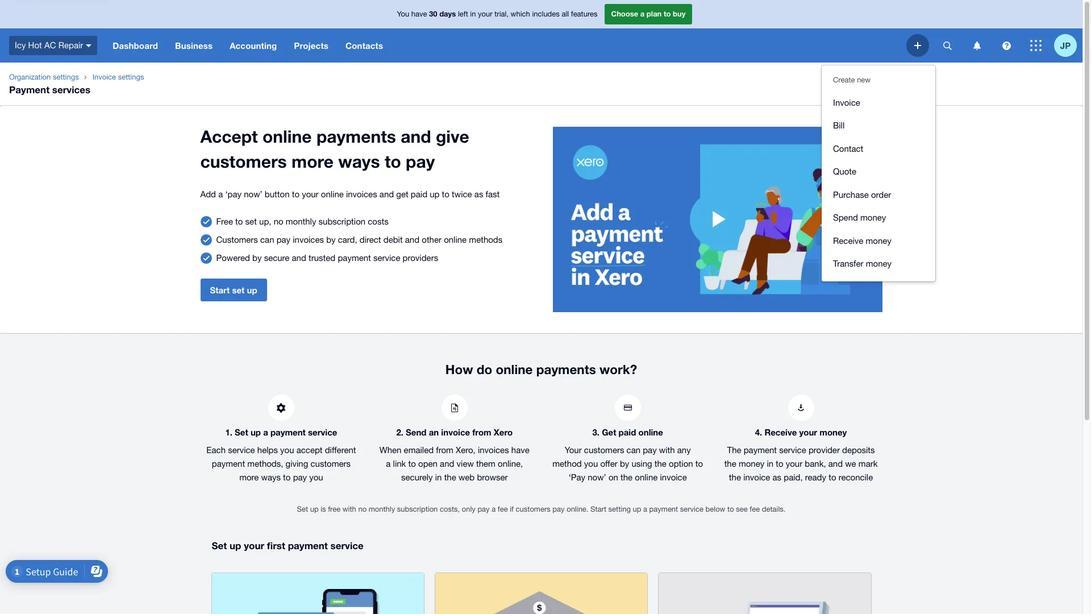 Task type: locate. For each thing, give the bounding box(es) containing it.
your up paid,
[[786, 459, 803, 469]]

your left the trial,
[[478, 10, 493, 18]]

service up "accept"
[[308, 427, 337, 437]]

1 vertical spatial as
[[773, 473, 782, 482]]

svg image inside the icy hot ac repair popup button
[[86, 44, 92, 47]]

settings inside invoice settings link
[[118, 73, 144, 81]]

pay right only
[[478, 505, 490, 513]]

different
[[325, 445, 356, 455]]

pay inside your customers can pay with any method you offer by using the option to 'pay now' on the online invoice
[[643, 445, 657, 455]]

no
[[274, 217, 284, 226], [358, 505, 367, 513]]

as inside the payment service provider deposits the money in to your bank, and we mark the invoice as paid, ready to reconcile
[[773, 473, 782, 482]]

1 vertical spatial payments
[[537, 362, 596, 377]]

your left first
[[244, 540, 264, 552]]

receive inside 'receive money' link
[[834, 236, 864, 245]]

1 horizontal spatial have
[[512, 445, 530, 455]]

0 horizontal spatial invoice
[[92, 73, 116, 81]]

payment up helps
[[271, 427, 306, 437]]

payment down 4.
[[744, 445, 777, 455]]

0 horizontal spatial set
[[232, 285, 245, 295]]

can up 'using'
[[627, 445, 641, 455]]

invoices up the costs at the top left
[[346, 189, 377, 199]]

more inside accept online payments and give customers more ways to pay
[[292, 151, 334, 172]]

xero
[[494, 427, 513, 437]]

1 horizontal spatial by
[[326, 235, 336, 244]]

only
[[462, 505, 476, 513]]

4.
[[756, 427, 763, 437]]

2 vertical spatial you
[[309, 473, 323, 482]]

1 fee from the left
[[498, 505, 508, 513]]

invoices
[[346, 189, 377, 199], [293, 235, 324, 244], [478, 445, 509, 455]]

2.
[[397, 427, 404, 437]]

up left twice
[[430, 189, 440, 199]]

with right free
[[343, 505, 356, 513]]

1 vertical spatial with
[[343, 505, 356, 513]]

give
[[436, 126, 470, 147]]

0 vertical spatial monthly
[[286, 217, 316, 226]]

customers right if
[[516, 505, 551, 513]]

money down spend money link
[[866, 236, 892, 245]]

in right left on the top left of page
[[470, 10, 476, 18]]

pay up get
[[406, 151, 435, 172]]

1 vertical spatial have
[[512, 445, 530, 455]]

quote link
[[822, 160, 936, 183]]

dashboard link
[[104, 28, 167, 63]]

have up online,
[[512, 445, 530, 455]]

ways
[[338, 151, 380, 172], [261, 473, 281, 482]]

now' left on
[[588, 473, 607, 482]]

you down "accept"
[[309, 473, 323, 482]]

money down the
[[739, 459, 765, 469]]

money down 'receive money' link
[[866, 259, 892, 268]]

to left see
[[728, 505, 734, 513]]

2 vertical spatial invoices
[[478, 445, 509, 455]]

1 horizontal spatial now'
[[588, 473, 607, 482]]

0 horizontal spatial set
[[212, 540, 227, 552]]

as left paid,
[[773, 473, 782, 482]]

start down powered
[[210, 285, 230, 295]]

invoice down create
[[834, 98, 861, 107]]

monthly
[[286, 217, 316, 226], [369, 505, 395, 513]]

the payment service provider deposits the money in to your bank, and we mark the invoice as paid, ready to reconcile
[[725, 445, 878, 482]]

invoice for invoice settings
[[92, 73, 116, 81]]

subscription down securely
[[397, 505, 438, 513]]

have left 30
[[412, 10, 427, 18]]

1 vertical spatial you
[[584, 459, 598, 469]]

deposits
[[843, 445, 875, 455]]

0 vertical spatial payments
[[317, 126, 396, 147]]

start set up button
[[200, 279, 267, 301]]

0 vertical spatial you
[[280, 445, 294, 455]]

the
[[655, 459, 667, 469], [725, 459, 737, 469], [444, 473, 456, 482], [621, 473, 633, 482], [729, 473, 741, 482]]

organization settings link
[[5, 72, 83, 83]]

1 horizontal spatial settings
[[118, 73, 144, 81]]

service down the 4. receive your money
[[780, 445, 807, 455]]

0 vertical spatial from
[[473, 427, 492, 437]]

1 horizontal spatial in
[[470, 10, 476, 18]]

xero,
[[456, 445, 476, 455]]

pay inside each service helps you accept different payment methods, giving customers more ways to pay you
[[293, 473, 307, 482]]

customers up 'offer'
[[584, 445, 625, 455]]

invoice down dashboard
[[92, 73, 116, 81]]

fee right see
[[750, 505, 760, 513]]

1 horizontal spatial receive
[[834, 236, 864, 245]]

can down up,
[[260, 235, 274, 244]]

2 horizontal spatial you
[[584, 459, 598, 469]]

payment inside the payment service provider deposits the money in to your bank, and we mark the invoice as paid, ready to reconcile
[[744, 445, 777, 455]]

svg image
[[974, 41, 981, 50], [1003, 41, 1011, 50], [86, 44, 92, 47]]

1 vertical spatial invoices
[[293, 235, 324, 244]]

customers inside accept online payments and give customers more ways to pay
[[200, 151, 287, 172]]

to down giving
[[283, 473, 291, 482]]

view
[[457, 459, 474, 469]]

service left below
[[680, 505, 704, 513]]

when emailed from xero, invoices have a link to open and view them online, securely in the web browser
[[380, 445, 530, 482]]

0 horizontal spatial now'
[[244, 189, 263, 199]]

2 horizontal spatial set
[[297, 505, 308, 513]]

to inside banner
[[664, 9, 671, 18]]

invoices inside the when emailed from xero, invoices have a link to open and view them online, securely in the web browser
[[478, 445, 509, 455]]

payments
[[317, 126, 396, 147], [537, 362, 596, 377]]

set left first
[[212, 540, 227, 552]]

money
[[861, 213, 887, 222], [866, 236, 892, 245], [866, 259, 892, 268], [820, 427, 847, 437], [739, 459, 765, 469]]

with left any
[[659, 445, 675, 455]]

1 vertical spatial more
[[239, 473, 259, 482]]

in down the 4. receive your money
[[767, 459, 774, 469]]

0 vertical spatial set
[[245, 217, 257, 226]]

0 horizontal spatial payments
[[317, 126, 396, 147]]

pay
[[406, 151, 435, 172], [277, 235, 291, 244], [643, 445, 657, 455], [293, 473, 307, 482], [478, 505, 490, 513], [553, 505, 565, 513]]

and
[[401, 126, 431, 147], [380, 189, 394, 199], [405, 235, 420, 244], [292, 253, 306, 263], [440, 459, 455, 469], [829, 459, 843, 469]]

0 horizontal spatial settings
[[53, 73, 79, 81]]

paid
[[411, 189, 428, 199], [619, 427, 636, 437]]

work?
[[600, 362, 638, 377]]

costs,
[[440, 505, 460, 513]]

hot
[[28, 40, 42, 50]]

0 horizontal spatial more
[[239, 473, 259, 482]]

pay down giving
[[293, 473, 307, 482]]

svg image
[[1031, 40, 1042, 51], [944, 41, 952, 50], [915, 42, 922, 49]]

up left first
[[230, 540, 241, 552]]

1 horizontal spatial more
[[292, 151, 334, 172]]

customers inside your customers can pay with any method you offer by using the option to 'pay now' on the online invoice
[[584, 445, 625, 455]]

1 vertical spatial no
[[358, 505, 367, 513]]

by left card, in the top of the page
[[326, 235, 336, 244]]

0 horizontal spatial receive
[[765, 427, 797, 437]]

business button
[[167, 28, 221, 63]]

up inside button
[[247, 285, 257, 295]]

1 horizontal spatial from
[[473, 427, 492, 437]]

spend money
[[834, 213, 887, 222]]

by inside your customers can pay with any method you offer by using the option to 'pay now' on the online invoice
[[620, 459, 630, 469]]

invoice up the 'xero,'
[[441, 427, 470, 437]]

navigation
[[104, 28, 907, 63]]

with
[[659, 445, 675, 455], [343, 505, 356, 513]]

0 vertical spatial receive
[[834, 236, 864, 245]]

settings down dashboard
[[118, 73, 144, 81]]

mark
[[859, 459, 878, 469]]

0 vertical spatial ways
[[338, 151, 380, 172]]

create
[[834, 76, 855, 84]]

and left view at the bottom left
[[440, 459, 455, 469]]

1 horizontal spatial fee
[[750, 505, 760, 513]]

2 horizontal spatial invoice
[[744, 473, 771, 482]]

0 horizontal spatial in
[[435, 473, 442, 482]]

money down 'purchase order' link on the right top of page
[[861, 213, 887, 222]]

1.
[[225, 427, 233, 437]]

1 horizontal spatial with
[[659, 445, 675, 455]]

you left 'offer'
[[584, 459, 598, 469]]

1 horizontal spatial invoice
[[834, 98, 861, 107]]

online,
[[498, 459, 523, 469]]

1 vertical spatial invoice
[[834, 98, 861, 107]]

to inside accept online payments and give customers more ways to pay
[[385, 151, 401, 172]]

2 horizontal spatial in
[[767, 459, 774, 469]]

0 vertical spatial set
[[235, 427, 248, 437]]

icy hot ac repair
[[15, 40, 83, 50]]

the inside the when emailed from xero, invoices have a link to open and view them online, securely in the web browser
[[444, 473, 456, 482]]

direct
[[360, 235, 381, 244]]

and inside the when emailed from xero, invoices have a link to open and view them online, securely in the web browser
[[440, 459, 455, 469]]

payment down "each"
[[212, 459, 245, 469]]

customers
[[200, 151, 287, 172], [584, 445, 625, 455], [311, 459, 351, 469], [516, 505, 551, 513]]

start right "online."
[[591, 505, 607, 513]]

0 horizontal spatial can
[[260, 235, 274, 244]]

1 horizontal spatial set
[[245, 217, 257, 226]]

invoice inside the payment service provider deposits the money in to your bank, and we mark the invoice as paid, ready to reconcile
[[744, 473, 771, 482]]

more down methods,
[[239, 473, 259, 482]]

0 vertical spatial invoice
[[92, 73, 116, 81]]

to right the link
[[409, 459, 416, 469]]

1 horizontal spatial subscription
[[397, 505, 438, 513]]

1 vertical spatial paid
[[619, 427, 636, 437]]

a left the link
[[386, 459, 391, 469]]

0 vertical spatial have
[[412, 10, 427, 18]]

banner
[[0, 0, 1083, 281]]

0 horizontal spatial invoices
[[293, 235, 324, 244]]

1 vertical spatial now'
[[588, 473, 607, 482]]

an
[[429, 427, 439, 437]]

settings inside organization settings link
[[53, 73, 79, 81]]

as left fast
[[475, 189, 484, 199]]

and inside the payment service provider deposits the money in to your bank, and we mark the invoice as paid, ready to reconcile
[[829, 459, 843, 469]]

on
[[609, 473, 619, 482]]

2 horizontal spatial invoices
[[478, 445, 509, 455]]

bank,
[[805, 459, 827, 469]]

1 vertical spatial from
[[436, 445, 454, 455]]

1 vertical spatial can
[[627, 445, 641, 455]]

by
[[326, 235, 336, 244], [253, 253, 262, 263], [620, 459, 630, 469]]

with inside your customers can pay with any method you offer by using the option to 'pay now' on the online invoice
[[659, 445, 675, 455]]

transfer
[[834, 259, 864, 268]]

is
[[321, 505, 326, 513]]

projects
[[294, 40, 329, 51]]

to up get
[[385, 151, 401, 172]]

invoice inside your customers can pay with any method you offer by using the option to 'pay now' on the online invoice
[[660, 473, 687, 482]]

2 horizontal spatial by
[[620, 459, 630, 469]]

your inside the payment service provider deposits the money in to your bank, and we mark the invoice as paid, ready to reconcile
[[786, 459, 803, 469]]

money for transfer money
[[866, 259, 892, 268]]

to right free
[[235, 217, 243, 226]]

payment
[[338, 253, 371, 263], [271, 427, 306, 437], [744, 445, 777, 455], [212, 459, 245, 469], [650, 505, 678, 513], [288, 540, 328, 552]]

in down open
[[435, 473, 442, 482]]

start
[[210, 285, 230, 295], [591, 505, 607, 513]]

pay left "online."
[[553, 505, 565, 513]]

from left 'xero' at the left bottom of the page
[[473, 427, 492, 437]]

2 settings from the left
[[118, 73, 144, 81]]

can inside your customers can pay with any method you offer by using the option to 'pay now' on the online invoice
[[627, 445, 641, 455]]

no right free
[[358, 505, 367, 513]]

customers down accept
[[200, 151, 287, 172]]

1 horizontal spatial payments
[[537, 362, 596, 377]]

in inside you have 30 days left in your trial, which includes all features
[[470, 10, 476, 18]]

no right up,
[[274, 217, 284, 226]]

1 horizontal spatial ways
[[338, 151, 380, 172]]

2 horizontal spatial svg image
[[1031, 40, 1042, 51]]

1 vertical spatial set
[[297, 505, 308, 513]]

invoice down option
[[660, 473, 687, 482]]

features
[[571, 10, 598, 18]]

1 vertical spatial set
[[232, 285, 245, 295]]

list box
[[822, 65, 936, 281]]

first
[[267, 540, 285, 552]]

set left up,
[[245, 217, 257, 226]]

1 horizontal spatial paid
[[619, 427, 636, 437]]

to inside each service helps you accept different payment methods, giving customers more ways to pay you
[[283, 473, 291, 482]]

and inside accept online payments and give customers more ways to pay
[[401, 126, 431, 147]]

ways up add a 'pay now' button to your online invoices and get paid up to twice as fast
[[338, 151, 380, 172]]

up right setting
[[633, 505, 642, 513]]

to right button
[[292, 189, 300, 199]]

monthly right up,
[[286, 217, 316, 226]]

receive right 4.
[[765, 427, 797, 437]]

1 settings from the left
[[53, 73, 79, 81]]

payment
[[9, 84, 50, 96]]

0 horizontal spatial svg image
[[86, 44, 92, 47]]

by left secure
[[253, 253, 262, 263]]

invoice inside create new group
[[834, 98, 861, 107]]

by right 'offer'
[[620, 459, 630, 469]]

1 horizontal spatial monthly
[[369, 505, 395, 513]]

twice
[[452, 189, 472, 199]]

1 horizontal spatial set
[[235, 427, 248, 437]]

settings for invoice settings
[[118, 73, 144, 81]]

0 vertical spatial with
[[659, 445, 675, 455]]

invoices down the free to set up, no monthly subscription costs
[[293, 235, 324, 244]]

0 vertical spatial start
[[210, 285, 230, 295]]

invoice up see
[[744, 473, 771, 482]]

see
[[736, 505, 748, 513]]

ways down methods,
[[261, 473, 281, 482]]

0 horizontal spatial have
[[412, 10, 427, 18]]

web
[[459, 473, 475, 482]]

new
[[858, 76, 871, 84]]

money for receive money
[[866, 236, 892, 245]]

0 horizontal spatial start
[[210, 285, 230, 295]]

0 vertical spatial invoices
[[346, 189, 377, 199]]

list box containing invoice
[[822, 65, 936, 281]]

spend
[[834, 213, 859, 222]]

up,
[[259, 217, 271, 226]]

a inside the when emailed from xero, invoices have a link to open and view them online, securely in the web browser
[[386, 459, 391, 469]]

to left twice
[[442, 189, 450, 199]]

0 vertical spatial as
[[475, 189, 484, 199]]

details.
[[762, 505, 786, 513]]

set right 1. on the bottom left
[[235, 427, 248, 437]]

fee left if
[[498, 505, 508, 513]]

card,
[[338, 235, 357, 244]]

using
[[632, 459, 653, 469]]

you
[[280, 445, 294, 455], [584, 459, 598, 469], [309, 473, 323, 482]]

a left plan
[[641, 9, 645, 18]]

1 horizontal spatial as
[[773, 473, 782, 482]]

0 vertical spatial more
[[292, 151, 334, 172]]

payment inside each service helps you accept different payment methods, giving customers more ways to pay you
[[212, 459, 245, 469]]

with for free
[[343, 505, 356, 513]]

1 vertical spatial in
[[767, 459, 774, 469]]

2 vertical spatial by
[[620, 459, 630, 469]]

0 vertical spatial in
[[470, 10, 476, 18]]

0 horizontal spatial with
[[343, 505, 356, 513]]

banner containing jp
[[0, 0, 1083, 281]]

0 horizontal spatial ways
[[261, 473, 281, 482]]

set
[[235, 427, 248, 437], [297, 505, 308, 513], [212, 540, 227, 552]]

and left we
[[829, 459, 843, 469]]

provider
[[809, 445, 840, 455]]

1 horizontal spatial you
[[309, 473, 323, 482]]

you up giving
[[280, 445, 294, 455]]

invoice for invoice
[[834, 98, 861, 107]]

1 vertical spatial ways
[[261, 473, 281, 482]]

order
[[872, 190, 892, 199]]

set down powered
[[232, 285, 245, 295]]

in
[[470, 10, 476, 18], [767, 459, 774, 469], [435, 473, 442, 482]]

providers
[[403, 253, 438, 263]]

receive up transfer
[[834, 236, 864, 245]]

we
[[846, 459, 857, 469]]

your up the free to set up, no monthly subscription costs
[[302, 189, 319, 199]]

and left give
[[401, 126, 431, 147]]

ready
[[806, 473, 827, 482]]

invoice settings
[[92, 73, 144, 81]]

now' right 'pay
[[244, 189, 263, 199]]

0 vertical spatial paid
[[411, 189, 428, 199]]

from inside the when emailed from xero, invoices have a link to open and view them online, securely in the web browser
[[436, 445, 454, 455]]

and left get
[[380, 189, 394, 199]]

days
[[440, 9, 456, 18]]

as
[[475, 189, 484, 199], [773, 473, 782, 482]]

monthly right free
[[369, 505, 395, 513]]

your
[[478, 10, 493, 18], [302, 189, 319, 199], [800, 427, 818, 437], [786, 459, 803, 469], [244, 540, 264, 552]]

service inside each service helps you accept different payment methods, giving customers more ways to pay you
[[228, 445, 255, 455]]

online
[[263, 126, 312, 147], [321, 189, 344, 199], [444, 235, 467, 244], [496, 362, 533, 377], [639, 427, 663, 437], [635, 473, 658, 482]]

1 horizontal spatial invoice
[[660, 473, 687, 482]]

and right secure
[[292, 253, 306, 263]]

bill
[[834, 121, 845, 130]]

ways inside accept online payments and give customers more ways to pay
[[338, 151, 380, 172]]

0 horizontal spatial from
[[436, 445, 454, 455]]

0 horizontal spatial subscription
[[319, 217, 366, 226]]

settings up services
[[53, 73, 79, 81]]



Task type: vqa. For each thing, say whether or not it's contained in the screenshot.
as within The payment service provider deposits the money in to your bank, and we mark the invoice as paid, ready to reconcile
yes



Task type: describe. For each thing, give the bounding box(es) containing it.
free
[[328, 505, 341, 513]]

online inside accept online payments and give customers more ways to pay
[[263, 126, 312, 147]]

powered
[[216, 253, 250, 263]]

left
[[458, 10, 468, 18]]

2 fee from the left
[[750, 505, 760, 513]]

1 vertical spatial receive
[[765, 427, 797, 437]]

1 horizontal spatial invoices
[[346, 189, 377, 199]]

online inside your customers can pay with any method you offer by using the option to 'pay now' on the online invoice
[[635, 473, 658, 482]]

each
[[207, 445, 226, 455]]

1 horizontal spatial no
[[358, 505, 367, 513]]

with for pay
[[659, 445, 675, 455]]

gocardless illustration image
[[457, 585, 626, 614]]

'pay
[[225, 189, 242, 199]]

a up helps
[[263, 427, 268, 437]]

create new group
[[822, 86, 936, 281]]

all
[[562, 10, 569, 18]]

contact
[[834, 144, 864, 153]]

any
[[678, 445, 691, 455]]

0 vertical spatial by
[[326, 235, 336, 244]]

a left if
[[492, 505, 496, 513]]

plan
[[647, 9, 662, 18]]

purchase
[[834, 190, 869, 199]]

invoice settings link
[[88, 72, 149, 83]]

do
[[477, 362, 493, 377]]

you inside your customers can pay with any method you offer by using the option to 'pay now' on the online invoice
[[584, 459, 598, 469]]

accounting button
[[221, 28, 286, 63]]

set up your first payment service
[[212, 540, 364, 552]]

accept online payments and give customers more ways to pay
[[200, 126, 470, 172]]

you have 30 days left in your trial, which includes all features
[[397, 9, 598, 18]]

a right setting
[[644, 505, 648, 513]]

projects button
[[286, 28, 337, 63]]

customers inside each service helps you accept different payment methods, giving customers more ways to pay you
[[311, 459, 351, 469]]

methods
[[469, 235, 503, 244]]

0 horizontal spatial paid
[[411, 189, 428, 199]]

more inside each service helps you accept different payment methods, giving customers more ways to pay you
[[239, 473, 259, 482]]

add a 'pay now' button to your online invoices and get paid up to twice as fast
[[200, 189, 500, 199]]

service inside the payment service provider deposits the money in to your bank, and we mark the invoice as paid, ready to reconcile
[[780, 445, 807, 455]]

organization settings
[[9, 73, 79, 81]]

method
[[553, 459, 582, 469]]

each service helps you accept different payment methods, giving customers more ways to pay you
[[207, 445, 356, 482]]

business
[[175, 40, 213, 51]]

1 vertical spatial subscription
[[397, 505, 438, 513]]

trial,
[[495, 10, 509, 18]]

0 vertical spatial subscription
[[319, 217, 366, 226]]

services
[[52, 84, 91, 96]]

in inside the when emailed from xero, invoices have a link to open and view them online, securely in the web browser
[[435, 473, 442, 482]]

to left bank,
[[776, 459, 784, 469]]

pay up secure
[[277, 235, 291, 244]]

link
[[393, 459, 406, 469]]

button
[[265, 189, 290, 199]]

receive money link
[[822, 229, 936, 252]]

now' inside your customers can pay with any method you offer by using the option to 'pay now' on the online invoice
[[588, 473, 607, 482]]

0 horizontal spatial by
[[253, 253, 262, 263]]

payment right setting
[[650, 505, 678, 513]]

accept
[[200, 126, 258, 147]]

0 horizontal spatial as
[[475, 189, 484, 199]]

payments inside accept online payments and give customers more ways to pay
[[317, 126, 396, 147]]

add
[[200, 189, 216, 199]]

0 horizontal spatial invoice
[[441, 427, 470, 437]]

get
[[602, 427, 617, 437]]

which
[[511, 10, 530, 18]]

have inside the when emailed from xero, invoices have a link to open and view them online, securely in the web browser
[[512, 445, 530, 455]]

spend money link
[[822, 206, 936, 229]]

service down free
[[331, 540, 364, 552]]

icy
[[15, 40, 26, 50]]

secure
[[264, 253, 290, 263]]

get
[[396, 189, 409, 199]]

a right add
[[218, 189, 223, 199]]

other
[[422, 235, 442, 244]]

customers can pay invoices by card, direct debit and other online methods
[[216, 235, 503, 244]]

dashboard
[[113, 40, 158, 51]]

0 vertical spatial can
[[260, 235, 274, 244]]

in inside the payment service provider deposits the money in to your bank, and we mark the invoice as paid, ready to reconcile
[[767, 459, 774, 469]]

start inside start set up button
[[210, 285, 230, 295]]

up up helps
[[251, 427, 261, 437]]

costs
[[368, 217, 389, 226]]

3.
[[593, 427, 600, 437]]

1 horizontal spatial svg image
[[944, 41, 952, 50]]

4. receive your money
[[756, 427, 847, 437]]

free to set up, no monthly subscription costs
[[216, 217, 389, 226]]

setting
[[609, 505, 631, 513]]

1 vertical spatial monthly
[[369, 505, 395, 513]]

repair
[[58, 40, 83, 50]]

2. send an invoice from xero
[[397, 427, 513, 437]]

payment right first
[[288, 540, 328, 552]]

have inside you have 30 days left in your trial, which includes all features
[[412, 10, 427, 18]]

giving
[[286, 459, 308, 469]]

online.
[[567, 505, 589, 513]]

service down debit
[[374, 253, 401, 263]]

icy hot ac repair button
[[0, 28, 104, 63]]

reconcile
[[839, 473, 874, 482]]

your
[[565, 445, 582, 455]]

video player region
[[553, 127, 883, 312]]

jp button
[[1055, 28, 1083, 63]]

to inside the when emailed from xero, invoices have a link to open and view them online, securely in the web browser
[[409, 459, 416, 469]]

up left is
[[310, 505, 319, 513]]

pay inside accept online payments and give customers more ways to pay
[[406, 151, 435, 172]]

and right debit
[[405, 235, 420, 244]]

how do online payments work?
[[446, 362, 638, 377]]

navigation containing dashboard
[[104, 28, 907, 63]]

1 horizontal spatial svg image
[[974, 41, 981, 50]]

settings for organization settings
[[53, 73, 79, 81]]

your customers can pay with any method you offer by using the option to 'pay now' on the online invoice
[[553, 445, 703, 482]]

debit
[[384, 235, 403, 244]]

set inside button
[[232, 285, 245, 295]]

0 horizontal spatial svg image
[[915, 42, 922, 49]]

transfer money link
[[822, 252, 936, 275]]

a inside banner
[[641, 9, 645, 18]]

money for spend money
[[861, 213, 887, 222]]

1 vertical spatial start
[[591, 505, 607, 513]]

paypal illustration image
[[681, 585, 849, 614]]

your inside you have 30 days left in your trial, which includes all features
[[478, 10, 493, 18]]

receive money
[[834, 236, 892, 245]]

choose
[[612, 9, 639, 18]]

helps
[[257, 445, 278, 455]]

0 vertical spatial now'
[[244, 189, 263, 199]]

open
[[419, 459, 438, 469]]

emailed
[[404, 445, 434, 455]]

offer
[[601, 459, 618, 469]]

includes
[[532, 10, 560, 18]]

trusted
[[309, 253, 336, 263]]

3. get paid online
[[593, 427, 663, 437]]

stripe illustration image
[[234, 585, 402, 614]]

your up provider
[[800, 427, 818, 437]]

list box inside banner
[[822, 65, 936, 281]]

below
[[706, 505, 726, 513]]

purchase order
[[834, 190, 892, 199]]

ways inside each service helps you accept different payment methods, giving customers more ways to pay you
[[261, 473, 281, 482]]

organization
[[9, 73, 51, 81]]

paid,
[[784, 473, 803, 482]]

money up provider
[[820, 427, 847, 437]]

contacts
[[346, 40, 383, 51]]

set up is free with no monthly subscription costs, only pay a fee if customers pay online. start setting up a payment service below to see fee details.
[[297, 505, 786, 513]]

send
[[406, 427, 427, 437]]

methods,
[[248, 459, 283, 469]]

payment services
[[9, 84, 91, 96]]

buy
[[673, 9, 686, 18]]

to inside your customers can pay with any method you offer by using the option to 'pay now' on the online invoice
[[696, 459, 703, 469]]

2 horizontal spatial svg image
[[1003, 41, 1011, 50]]

accounting
[[230, 40, 277, 51]]

payment down customers can pay invoices by card, direct debit and other online methods
[[338, 253, 371, 263]]

0 horizontal spatial no
[[274, 217, 284, 226]]

money inside the payment service provider deposits the money in to your bank, and we mark the invoice as paid, ready to reconcile
[[739, 459, 765, 469]]

set for set up your first payment service
[[212, 540, 227, 552]]

set for set up is free with no monthly subscription costs, only pay a fee if customers pay online. start setting up a payment service below to see fee details.
[[297, 505, 308, 513]]

0 horizontal spatial you
[[280, 445, 294, 455]]

to right the ready
[[829, 473, 837, 482]]

purchase order link
[[822, 183, 936, 206]]

quote
[[834, 167, 857, 176]]

contact link
[[822, 137, 936, 160]]



